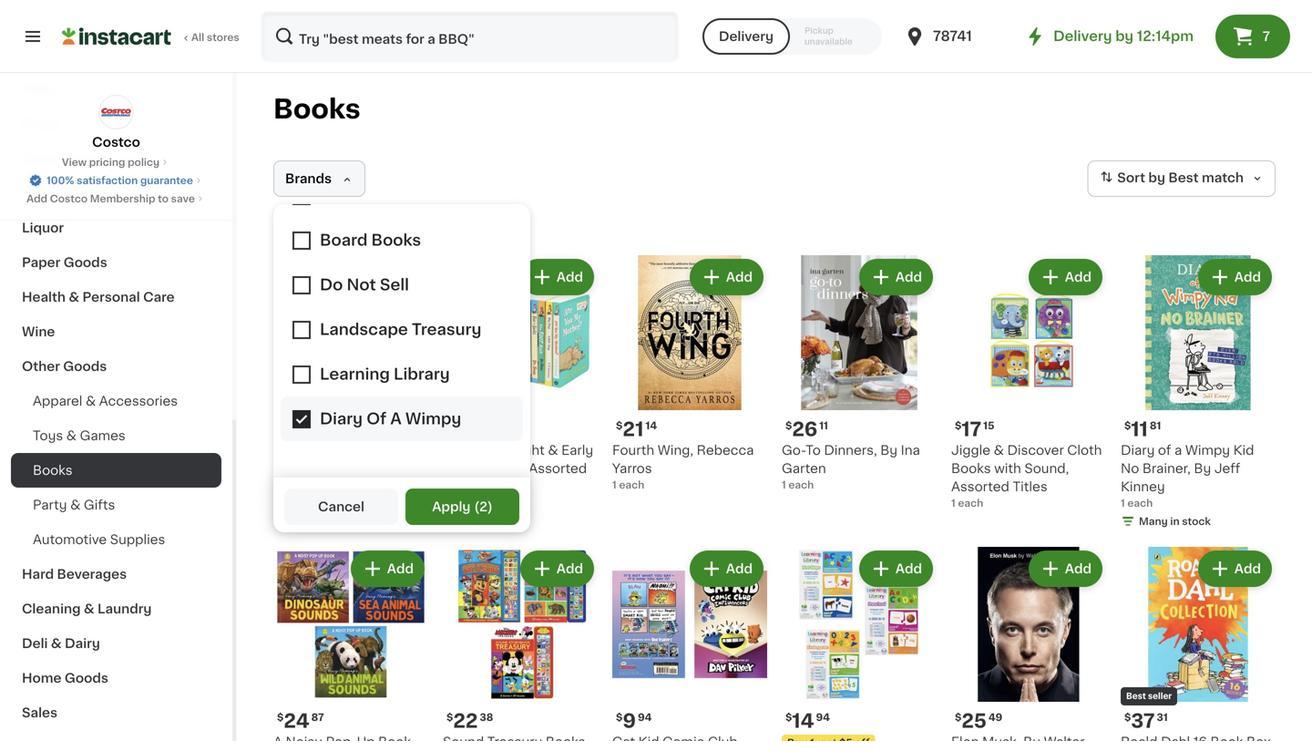 Task type: locate. For each thing, give the bounding box(es) containing it.
1 down "yarros"
[[613, 480, 617, 490]]

delivery for delivery by 12:14pm
[[1054, 30, 1113, 43]]

1 horizontal spatial kid
[[1234, 444, 1255, 457]]

seuss
[[464, 444, 503, 457]]

other goods link
[[11, 349, 222, 384]]

best
[[1169, 172, 1199, 184], [1127, 692, 1147, 701]]

stores
[[207, 32, 239, 42]]

by right the fever,
[[356, 462, 373, 475]]

0 vertical spatial goods
[[64, 256, 107, 269]]

1 kinney from the left
[[273, 480, 318, 493]]

fourth wing, rebecca yarros 1 each
[[613, 444, 754, 490]]

94 inside the $ 9 94
[[638, 712, 652, 722]]

$ 11 81 for diary of a wimpy kid no brainer, by jeff kinney
[[1125, 420, 1162, 439]]

a inside diary of a wimpy kid cabin fever, by jeff kinney 1 each
[[327, 444, 335, 457]]

each down cabin
[[280, 498, 306, 508]]

by inside diary of a wimpy kid no brainer, by jeff kinney 1 each
[[1194, 462, 1212, 475]]

product group
[[273, 255, 428, 510], [443, 255, 598, 510], [613, 255, 768, 492], [782, 255, 937, 492], [952, 255, 1107, 510], [1121, 255, 1276, 532], [273, 547, 428, 741], [443, 547, 598, 741], [613, 547, 768, 741], [782, 547, 937, 741], [952, 547, 1107, 741], [1121, 547, 1276, 741]]

1 horizontal spatial 24
[[453, 420, 479, 439]]

wimpy inside diary of a wimpy kid cabin fever, by jeff kinney 1 each
[[338, 444, 383, 457]]

& down 100%
[[56, 187, 67, 200]]

1
[[613, 480, 617, 490], [782, 480, 786, 490], [273, 498, 278, 508], [443, 498, 447, 508], [952, 498, 956, 508], [1121, 498, 1126, 508]]

product group containing 22
[[443, 547, 598, 741]]

jeff
[[376, 462, 402, 475], [1215, 462, 1241, 475]]

1 down no
[[1121, 498, 1126, 508]]

jiggle & discover cloth books with sound, assorted titles 1 each
[[952, 444, 1103, 508]]

1 horizontal spatial 11
[[820, 421, 829, 431]]

brainer,
[[1143, 462, 1191, 475]]

0 vertical spatial assorted
[[529, 462, 587, 475]]

each down the garten
[[789, 480, 814, 490]]

& for health & personal care
[[69, 291, 79, 304]]

kid for fever,
[[386, 444, 407, 457]]

$ inside $ 17 15
[[955, 421, 962, 431]]

94 for 14
[[816, 712, 830, 722]]

0 horizontal spatial diary
[[273, 444, 308, 457]]

1 horizontal spatial kinney
[[1121, 480, 1166, 493]]

$ inside $ 26 11
[[786, 421, 792, 431]]

1 a from the left
[[327, 444, 335, 457]]

31
[[1157, 712, 1168, 722]]

apply
[[432, 500, 471, 513]]

best left the seller
[[1127, 692, 1147, 701]]

& down beverages
[[84, 603, 94, 615]]

each down "yarros"
[[619, 480, 645, 490]]

)
[[488, 500, 493, 513]]

$ 17 15
[[955, 420, 995, 439]]

& right the toys
[[66, 429, 77, 442]]

11 for diary of a wimpy kid cabin fever, by jeff kinney
[[284, 420, 301, 439]]

2 a from the left
[[1175, 444, 1183, 457]]

fever,
[[314, 462, 352, 475]]

by right sort
[[1149, 172, 1166, 184]]

2 jeff from the left
[[1215, 462, 1241, 475]]

each inside $ 24 dr. seuss bright & early board packs, assorted book set 1 each
[[450, 498, 475, 508]]

cleaning
[[22, 603, 81, 615]]

1 horizontal spatial a
[[1175, 444, 1183, 457]]

& inside jiggle & discover cloth books with sound, assorted titles 1 each
[[994, 444, 1004, 457]]

product group containing 14
[[782, 547, 937, 741]]

by for delivery
[[1116, 30, 1134, 43]]

by right brainer,
[[1194, 462, 1212, 475]]

1 vertical spatial assorted
[[952, 480, 1010, 493]]

11 up no
[[1132, 420, 1148, 439]]

a up the fever,
[[327, 444, 335, 457]]

a up brainer,
[[1175, 444, 1183, 457]]

1 horizontal spatial books
[[273, 96, 361, 122]]

by left 12:14pm
[[1116, 30, 1134, 43]]

$ 37 31
[[1125, 711, 1168, 731]]

costco logo image
[[99, 95, 134, 129]]

goods inside home goods link
[[65, 672, 108, 685]]

1 vertical spatial goods
[[63, 360, 107, 373]]

books up brands dropdown button
[[273, 96, 361, 122]]

jeff right the fever,
[[376, 462, 402, 475]]

goods up "health & personal care"
[[64, 256, 107, 269]]

1 94 from the left
[[638, 712, 652, 722]]

by left ina
[[881, 444, 898, 457]]

14
[[646, 421, 657, 431], [792, 711, 815, 731]]

product group containing 25
[[952, 547, 1107, 741]]

0 horizontal spatial $ 11 81
[[277, 420, 314, 439]]

apparel & accessories
[[33, 395, 178, 407]]

0 vertical spatial costco
[[92, 136, 140, 149]]

diary inside diary of a wimpy kid no brainer, by jeff kinney 1 each
[[1121, 444, 1155, 457]]

service type group
[[703, 18, 882, 55]]

1 down cabin
[[273, 498, 278, 508]]

1 diary from the left
[[273, 444, 308, 457]]

kinney inside diary of a wimpy kid no brainer, by jeff kinney 1 each
[[1121, 480, 1166, 493]]

costco down 100%
[[50, 194, 88, 204]]

1 vertical spatial 24
[[284, 711, 310, 731]]

0 vertical spatial best
[[1169, 172, 1199, 184]]

1 horizontal spatial diary
[[1121, 444, 1155, 457]]

kid inside diary of a wimpy kid no brainer, by jeff kinney 1 each
[[1234, 444, 1255, 457]]

7 button
[[1216, 15, 1291, 58]]

0 horizontal spatial assorted
[[529, 462, 587, 475]]

each inside diary of a wimpy kid cabin fever, by jeff kinney 1 each
[[280, 498, 306, 508]]

of up brainer,
[[1159, 444, 1172, 457]]

1 horizontal spatial $ 11 81
[[1125, 420, 1162, 439]]

by inside field
[[1149, 172, 1166, 184]]

0 horizontal spatial 14
[[646, 421, 657, 431]]

by inside diary of a wimpy kid cabin fever, by jeff kinney 1 each
[[356, 462, 373, 475]]

diary inside diary of a wimpy kid cabin fever, by jeff kinney 1 each
[[273, 444, 308, 457]]

1 horizontal spatial 81
[[1150, 421, 1162, 431]]

assorted down early
[[529, 462, 587, 475]]

product group containing 17
[[952, 255, 1107, 510]]

11 up cabin
[[284, 420, 301, 439]]

of inside diary of a wimpy kid no brainer, by jeff kinney 1 each
[[1159, 444, 1172, 457]]

& up with
[[994, 444, 1004, 457]]

paper
[[22, 256, 60, 269]]

1 down "jiggle"
[[952, 498, 956, 508]]

1 $ 11 81 from the left
[[277, 420, 314, 439]]

wimpy up the fever,
[[338, 444, 383, 457]]

party & gifts
[[33, 499, 115, 511]]

100%
[[47, 175, 74, 186]]

26
[[792, 420, 818, 439]]

& right apparel
[[86, 395, 96, 407]]

goods inside other goods link
[[63, 360, 107, 373]]

sound,
[[1025, 462, 1070, 475]]

wimpy for brainer,
[[1186, 444, 1231, 457]]

2 94 from the left
[[816, 712, 830, 722]]

health & personal care link
[[11, 280, 222, 314]]

goods up apparel & accessories at the bottom of the page
[[63, 360, 107, 373]]

0 horizontal spatial by
[[1116, 30, 1134, 43]]

a
[[327, 444, 335, 457], [1175, 444, 1183, 457]]

1 horizontal spatial by
[[881, 444, 898, 457]]

guarantee
[[140, 175, 193, 186]]

each down book
[[450, 498, 475, 508]]

1 of from the left
[[311, 444, 324, 457]]

94 inside "$ 14 94"
[[816, 712, 830, 722]]

2 81 from the left
[[1150, 421, 1162, 431]]

1 horizontal spatial jeff
[[1215, 462, 1241, 475]]

2 of from the left
[[1159, 444, 1172, 457]]

books down "jiggle"
[[952, 462, 991, 475]]

jeff for brainer,
[[1215, 462, 1241, 475]]

jeff inside diary of a wimpy kid cabin fever, by jeff kinney 1 each
[[376, 462, 402, 475]]

assorted down with
[[952, 480, 1010, 493]]

0 horizontal spatial kid
[[386, 444, 407, 457]]

rebecca
[[697, 444, 754, 457]]

0 vertical spatial 14
[[646, 421, 657, 431]]

11 for diary of a wimpy kid no brainer, by jeff kinney
[[1132, 420, 1148, 439]]

wine link
[[11, 314, 222, 349]]

books
[[273, 96, 361, 122], [952, 462, 991, 475], [33, 464, 73, 477]]

electronics
[[22, 152, 96, 165]]

cabin
[[273, 462, 311, 475]]

by for brainer,
[[1194, 462, 1212, 475]]

diary
[[273, 444, 308, 457], [1121, 444, 1155, 457]]

1 kid from the left
[[386, 444, 407, 457]]

jeff inside diary of a wimpy kid no brainer, by jeff kinney 1 each
[[1215, 462, 1241, 475]]

baby
[[22, 83, 56, 96]]

0 vertical spatial by
[[1116, 30, 1134, 43]]

$ 25 49
[[955, 711, 1003, 731]]

view pricing policy link
[[62, 155, 171, 170]]

1 inside jiggle & discover cloth books with sound, assorted titles 1 each
[[952, 498, 956, 508]]

early
[[562, 444, 594, 457]]

2 kid from the left
[[1234, 444, 1255, 457]]

2 wimpy from the left
[[1186, 444, 1231, 457]]

0 horizontal spatial 11
[[284, 420, 301, 439]]

sales link
[[11, 696, 222, 730]]

titles
[[1013, 480, 1048, 493]]

health
[[22, 291, 66, 304]]

17
[[962, 420, 982, 439]]

81 up brainer,
[[1150, 421, 1162, 431]]

$ inside $ 24 dr. seuss bright & early board packs, assorted book set 1 each
[[447, 421, 453, 431]]

1 horizontal spatial delivery
[[1054, 30, 1113, 43]]

goods inside the paper goods link
[[64, 256, 107, 269]]

all stores
[[191, 32, 239, 42]]

cleaning & laundry
[[22, 603, 152, 615]]

membership
[[90, 194, 155, 204]]

of up the fever,
[[311, 444, 324, 457]]

gifts
[[84, 499, 115, 511]]

$ 24 87
[[277, 711, 324, 731]]

goods down dairy
[[65, 672, 108, 685]]

other goods
[[22, 360, 107, 373]]

deli
[[22, 637, 48, 650]]

1 horizontal spatial wimpy
[[1186, 444, 1231, 457]]

1 down the garten
[[782, 480, 786, 490]]

1 wimpy from the left
[[338, 444, 383, 457]]

94 for 9
[[638, 712, 652, 722]]

0 horizontal spatial jeff
[[376, 462, 402, 475]]

& right deli
[[51, 637, 62, 650]]

&
[[56, 187, 67, 200], [69, 291, 79, 304], [86, 395, 96, 407], [66, 429, 77, 442], [548, 444, 558, 457], [994, 444, 1004, 457], [70, 499, 81, 511], [84, 603, 94, 615], [51, 637, 62, 650]]

product group containing 37
[[1121, 547, 1276, 741]]

2 horizontal spatial by
[[1194, 462, 1212, 475]]

kinney down cabin
[[273, 480, 318, 493]]

2 vertical spatial goods
[[65, 672, 108, 685]]

81 up cabin
[[303, 421, 314, 431]]

& left early
[[548, 444, 558, 457]]

by
[[881, 444, 898, 457], [356, 462, 373, 475], [1194, 462, 1212, 475]]

14 inside the $ 21 14
[[646, 421, 657, 431]]

0 horizontal spatial best
[[1127, 692, 1147, 701]]

laundry
[[98, 603, 152, 615]]

$ 11 81 up no
[[1125, 420, 1162, 439]]

1 horizontal spatial by
[[1149, 172, 1166, 184]]

2 kinney from the left
[[1121, 480, 1166, 493]]

& right health
[[69, 291, 79, 304]]

1 vertical spatial best
[[1127, 692, 1147, 701]]

1 down book
[[443, 498, 447, 508]]

to
[[158, 194, 169, 204]]

& left gifts at the bottom of the page
[[70, 499, 81, 511]]

wing,
[[658, 444, 694, 457]]

goods for home goods
[[65, 672, 108, 685]]

100% satisfaction guarantee
[[47, 175, 193, 186]]

kinney inside diary of a wimpy kid cabin fever, by jeff kinney 1 each
[[273, 480, 318, 493]]

each down "jiggle"
[[958, 498, 984, 508]]

books up party
[[33, 464, 73, 477]]

$ inside "$ 14 94"
[[786, 712, 792, 722]]

Best match Sort by field
[[1088, 160, 1276, 197]]

1 vertical spatial by
[[1149, 172, 1166, 184]]

kinney down no
[[1121, 480, 1166, 493]]

2 $ 11 81 from the left
[[1125, 420, 1162, 439]]

diary of a wimpy kid cabin fever, by jeff kinney 1 each
[[273, 444, 407, 508]]

of inside diary of a wimpy kid cabin fever, by jeff kinney 1 each
[[311, 444, 324, 457]]

delivery inside delivery button
[[719, 30, 774, 43]]

1 horizontal spatial costco
[[92, 136, 140, 149]]

of for brainer,
[[1159, 444, 1172, 457]]

packs,
[[484, 462, 526, 475]]

24 up the dr. in the bottom left of the page
[[453, 420, 479, 439]]

0 horizontal spatial 94
[[638, 712, 652, 722]]

24 inside $ 24 dr. seuss bright & early board packs, assorted book set 1 each
[[453, 420, 479, 439]]

jeff right brainer,
[[1215, 462, 1241, 475]]

add button
[[353, 261, 423, 294], [522, 261, 593, 294], [692, 261, 762, 294], [861, 261, 932, 294], [1031, 261, 1101, 294], [1200, 261, 1271, 294], [353, 552, 423, 585], [522, 552, 593, 585], [692, 552, 762, 585], [861, 552, 932, 585], [1031, 552, 1101, 585], [1200, 552, 1271, 585]]

24 left 87 at bottom
[[284, 711, 310, 731]]

ina
[[901, 444, 920, 457]]

0 vertical spatial 24
[[453, 420, 479, 439]]

kinney
[[273, 480, 318, 493], [1121, 480, 1166, 493]]

2 diary from the left
[[1121, 444, 1155, 457]]

2 horizontal spatial 11
[[1132, 420, 1148, 439]]

0 horizontal spatial a
[[327, 444, 335, 457]]

0 horizontal spatial by
[[356, 462, 373, 475]]

wimpy up brainer,
[[1186, 444, 1231, 457]]

1 81 from the left
[[303, 421, 314, 431]]

& for toys & games
[[66, 429, 77, 442]]

each up many
[[1128, 498, 1153, 508]]

paper goods link
[[11, 245, 222, 280]]

0 horizontal spatial 24
[[284, 711, 310, 731]]

0 horizontal spatial delivery
[[719, 30, 774, 43]]

of for fever,
[[311, 444, 324, 457]]

1 inside diary of a wimpy kid no brainer, by jeff kinney 1 each
[[1121, 498, 1126, 508]]

1 horizontal spatial assorted
[[952, 480, 1010, 493]]

1 horizontal spatial of
[[1159, 444, 1172, 457]]

kid inside diary of a wimpy kid cabin fever, by jeff kinney 1 each
[[386, 444, 407, 457]]

diary up cabin
[[273, 444, 308, 457]]

1 vertical spatial 14
[[792, 711, 815, 731]]

0 horizontal spatial costco
[[50, 194, 88, 204]]

wimpy inside diary of a wimpy kid no brainer, by jeff kinney 1 each
[[1186, 444, 1231, 457]]

delivery inside the delivery by 12:14pm link
[[1054, 30, 1113, 43]]

1 horizontal spatial best
[[1169, 172, 1199, 184]]

1 jeff from the left
[[376, 462, 402, 475]]

assorted inside jiggle & discover cloth books with sound, assorted titles 1 each
[[952, 480, 1010, 493]]

0 horizontal spatial wimpy
[[338, 444, 383, 457]]

$ 11 81 up cabin
[[277, 420, 314, 439]]

sort
[[1118, 172, 1146, 184]]

best left match
[[1169, 172, 1199, 184]]

product group containing 21
[[613, 255, 768, 492]]

1 vertical spatial costco
[[50, 194, 88, 204]]

0 horizontal spatial kinney
[[273, 480, 318, 493]]

best inside field
[[1169, 172, 1199, 184]]

diary for cabin
[[273, 444, 308, 457]]

dr.
[[443, 444, 461, 457]]

0 horizontal spatial 81
[[303, 421, 314, 431]]

home
[[22, 672, 62, 685]]

best inside product group
[[1127, 692, 1147, 701]]

2 horizontal spatial books
[[952, 462, 991, 475]]

None search field
[[261, 11, 679, 62]]

a inside diary of a wimpy kid no brainer, by jeff kinney 1 each
[[1175, 444, 1183, 457]]

wimpy
[[338, 444, 383, 457], [1186, 444, 1231, 457]]

0 horizontal spatial of
[[311, 444, 324, 457]]

diary up no
[[1121, 444, 1155, 457]]

24
[[453, 420, 479, 439], [284, 711, 310, 731]]

kinney for no
[[1121, 480, 1166, 493]]

1 horizontal spatial 94
[[816, 712, 830, 722]]

$ inside "$ 25 49"
[[955, 712, 962, 722]]

81
[[303, 421, 314, 431], [1150, 421, 1162, 431]]

costco up view pricing policy link
[[92, 136, 140, 149]]

11 right '26'
[[820, 421, 829, 431]]

78741 button
[[904, 11, 1014, 62]]

each inside diary of a wimpy kid no brainer, by jeff kinney 1 each
[[1128, 498, 1153, 508]]



Task type: describe. For each thing, give the bounding box(es) containing it.
24 for 24
[[284, 711, 310, 731]]

seller
[[1148, 692, 1172, 701]]

automotive supplies
[[33, 533, 165, 546]]

1 inside $ 24 dr. seuss bright & early board packs, assorted book set 1 each
[[443, 498, 447, 508]]

home goods link
[[11, 661, 222, 696]]

diary of a wimpy kid no brainer, by jeff kinney 1 each
[[1121, 444, 1255, 508]]

best for best seller
[[1127, 692, 1147, 701]]

sort by
[[1118, 172, 1166, 184]]

wine
[[22, 325, 55, 338]]

delivery button
[[703, 18, 790, 55]]

each inside jiggle & discover cloth books with sound, assorted titles 1 each
[[958, 498, 984, 508]]

home goods
[[22, 672, 108, 685]]

11 inside $ 26 11
[[820, 421, 829, 431]]

21
[[623, 420, 644, 439]]

go-to dinners, by ina garten 1 each
[[782, 444, 920, 490]]

hard
[[22, 568, 54, 581]]

cleaning & laundry link
[[11, 592, 222, 626]]

a for fever,
[[327, 444, 335, 457]]

garten
[[782, 462, 827, 475]]

paper goods
[[22, 256, 107, 269]]

wimpy for fever,
[[338, 444, 383, 457]]

electronics link
[[11, 141, 222, 176]]

1 inside fourth wing, rebecca yarros 1 each
[[613, 480, 617, 490]]

games
[[80, 429, 126, 442]]

goods for other goods
[[63, 360, 107, 373]]

0 horizontal spatial books
[[33, 464, 73, 477]]

in
[[1171, 516, 1180, 526]]

no
[[1121, 462, 1140, 475]]

$ 26 11
[[786, 420, 829, 439]]

each inside fourth wing, rebecca yarros 1 each
[[619, 480, 645, 490]]

best for best match
[[1169, 172, 1199, 184]]

1 horizontal spatial 14
[[792, 711, 815, 731]]

$ 21 14
[[616, 420, 657, 439]]

to
[[806, 444, 821, 457]]

by inside the go-to dinners, by ina garten 1 each
[[881, 444, 898, 457]]

kid for brainer,
[[1234, 444, 1255, 457]]

delivery for delivery
[[719, 30, 774, 43]]

add costco membership to save link
[[27, 191, 206, 206]]

& for cleaning & laundry
[[84, 603, 94, 615]]

100% satisfaction guarantee button
[[28, 170, 204, 188]]

beer & cider
[[22, 187, 106, 200]]

deli & dairy
[[22, 637, 100, 650]]

party
[[33, 499, 67, 511]]

& for apparel & accessories
[[86, 395, 96, 407]]

brands button
[[273, 160, 366, 197]]

set
[[479, 480, 501, 493]]

board
[[443, 462, 481, 475]]

& for party & gifts
[[70, 499, 81, 511]]

12:14pm
[[1137, 30, 1194, 43]]

toys & games link
[[11, 418, 222, 453]]

cloth
[[1068, 444, 1103, 457]]

& inside $ 24 dr. seuss bright & early board packs, assorted book set 1 each
[[548, 444, 558, 457]]

care
[[143, 291, 175, 304]]

all
[[191, 32, 204, 42]]

toys
[[33, 429, 63, 442]]

best match
[[1169, 172, 1244, 184]]

add costco membership to save
[[27, 194, 195, 204]]

$ inside $ 22 38
[[447, 712, 453, 722]]

$ 11 81 for diary of a wimpy kid cabin fever, by jeff kinney
[[277, 420, 314, 439]]

liquor
[[22, 222, 64, 234]]

policy
[[128, 157, 160, 167]]

$ inside $ 24 87
[[277, 712, 284, 722]]

instacart logo image
[[62, 26, 171, 47]]

deli & dairy link
[[11, 626, 222, 661]]

books inside jiggle & discover cloth books with sound, assorted titles 1 each
[[952, 462, 991, 475]]

fourth
[[613, 444, 655, 457]]

product group containing 26
[[782, 255, 937, 492]]

stock
[[1183, 516, 1211, 526]]

81 for diary of a wimpy kid cabin fever, by jeff kinney
[[303, 421, 314, 431]]

87
[[311, 712, 324, 722]]

books link
[[11, 453, 222, 488]]

& for jiggle & discover cloth books with sound, assorted titles 1 each
[[994, 444, 1004, 457]]

kinney for cabin
[[273, 480, 318, 493]]

match
[[1202, 172, 1244, 184]]

diary for no
[[1121, 444, 1155, 457]]

best seller
[[1127, 692, 1172, 701]]

$ 14 94
[[786, 711, 830, 731]]

$ inside the $ 9 94
[[616, 712, 623, 722]]

apparel
[[33, 395, 82, 407]]

party & gifts link
[[11, 488, 222, 522]]

floral link
[[11, 107, 222, 141]]

2
[[480, 500, 488, 513]]

81 for diary of a wimpy kid no brainer, by jeff kinney
[[1150, 421, 1162, 431]]

22
[[453, 711, 478, 731]]

cancel
[[318, 500, 365, 513]]

dairy
[[65, 637, 100, 650]]

jeff for fever,
[[376, 462, 402, 475]]

beverages
[[57, 568, 127, 581]]

each inside the go-to dinners, by ina garten 1 each
[[789, 480, 814, 490]]

1 inside the go-to dinners, by ina garten 1 each
[[782, 480, 786, 490]]

15
[[984, 421, 995, 431]]

with
[[995, 462, 1022, 475]]

pricing
[[89, 157, 125, 167]]

view
[[62, 157, 87, 167]]

24 for dr. seuss bright & early board packs, assorted book set
[[453, 420, 479, 439]]

$ inside the $ 21 14
[[616, 421, 623, 431]]

assorted inside $ 24 dr. seuss bright & early board packs, assorted book set 1 each
[[529, 462, 587, 475]]

9
[[623, 711, 636, 731]]

by for sort
[[1149, 172, 1166, 184]]

Search field
[[263, 13, 677, 60]]

sales
[[22, 706, 57, 719]]

$ 24 dr. seuss bright & early board packs, assorted book set 1 each
[[443, 420, 594, 508]]

save
[[171, 194, 195, 204]]

49
[[989, 712, 1003, 722]]

$ inside $ 37 31
[[1125, 712, 1132, 722]]

goods for paper goods
[[64, 256, 107, 269]]

floral
[[22, 118, 58, 130]]

hard beverages link
[[11, 557, 222, 592]]

37
[[1132, 711, 1155, 731]]

all stores link
[[62, 11, 241, 62]]

hard beverages
[[22, 568, 127, 581]]

many in stock
[[1139, 516, 1211, 526]]

jiggle
[[952, 444, 991, 457]]

automotive supplies link
[[11, 522, 222, 557]]

a for brainer,
[[1175, 444, 1183, 457]]

baby link
[[11, 72, 222, 107]]

by for fever,
[[356, 462, 373, 475]]

1 inside diary of a wimpy kid cabin fever, by jeff kinney 1 each
[[273, 498, 278, 508]]

cider
[[70, 187, 106, 200]]

apparel & accessories link
[[11, 384, 222, 418]]

beer
[[22, 187, 53, 200]]

& for deli & dairy
[[51, 637, 62, 650]]

78741
[[933, 30, 972, 43]]

product group containing 9
[[613, 547, 768, 741]]

health & personal care
[[22, 291, 175, 304]]

cancel button
[[284, 489, 398, 525]]

& for beer & cider
[[56, 187, 67, 200]]



Task type: vqa. For each thing, say whether or not it's contained in the screenshot.


